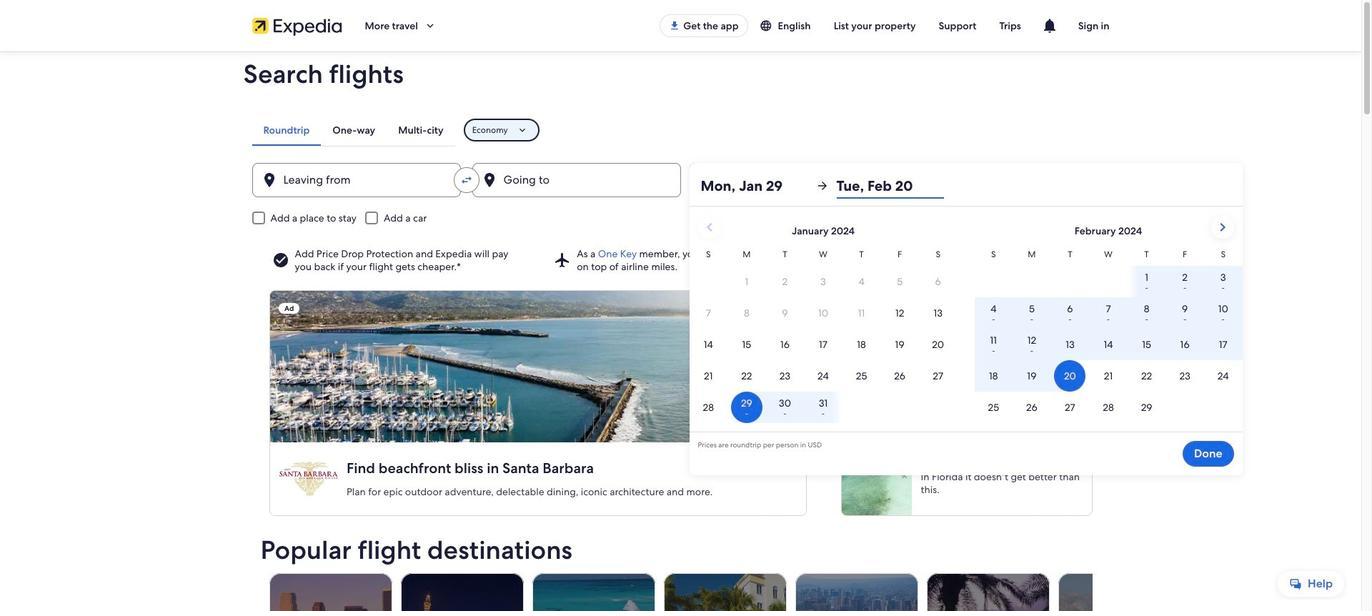 Task type: describe. For each thing, give the bounding box(es) containing it.
more travel image
[[424, 19, 437, 32]]

honolulu flights image
[[795, 573, 918, 611]]

los angeles flights image
[[269, 573, 392, 611]]

las vegas flights image
[[401, 573, 523, 611]]



Task type: vqa. For each thing, say whether or not it's contained in the screenshot.
2
no



Task type: locate. For each thing, give the bounding box(es) containing it.
expedia logo image
[[252, 16, 342, 36]]

popular flight destinations region
[[252, 536, 1181, 611]]

communication center icon image
[[1041, 17, 1058, 34]]

miami flights image
[[664, 573, 786, 611]]

next month image
[[1214, 219, 1231, 236]]

small image
[[759, 19, 778, 32]]

swap origin and destination values image
[[460, 174, 473, 187]]

orlando flights image
[[926, 573, 1049, 611]]

tab list
[[252, 114, 455, 146]]

previous month image
[[701, 219, 718, 236]]

download the app button image
[[669, 20, 680, 31]]

cancun flights image
[[532, 573, 655, 611]]

main content
[[0, 51, 1361, 611]]

new york flights image
[[1058, 573, 1181, 611]]



